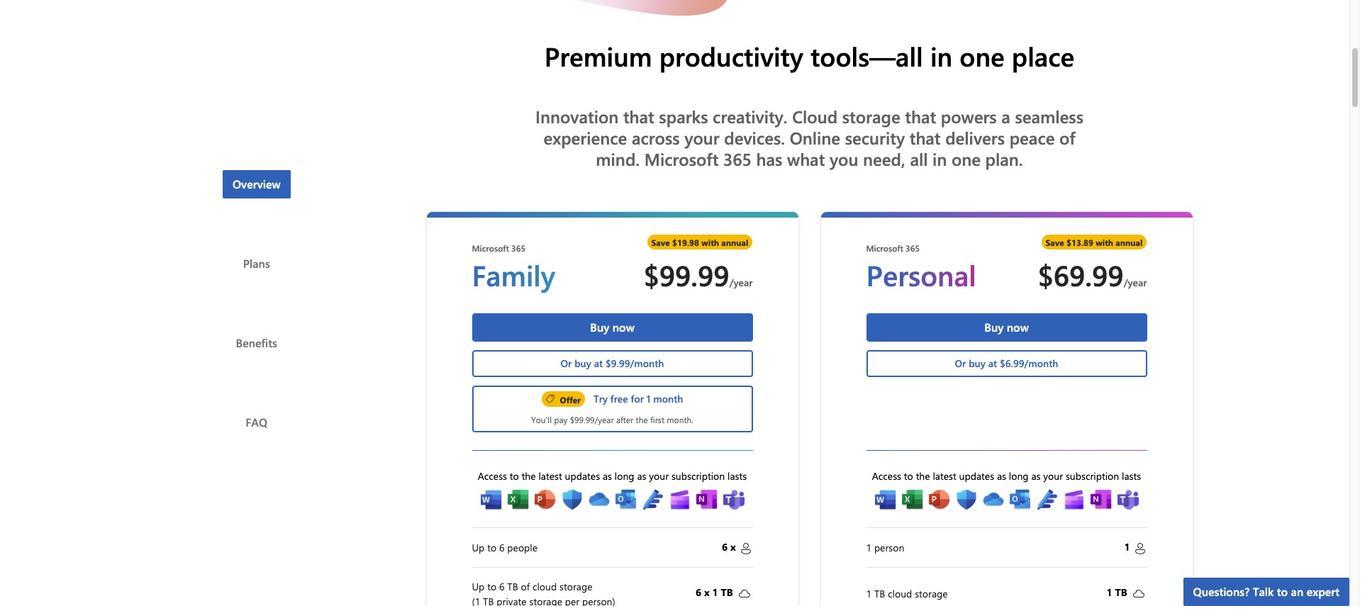 Task type: vqa. For each thing, say whether or not it's contained in the screenshot.
latest associated with Personal
yes



Task type: describe. For each thing, give the bounding box(es) containing it.
buy for family
[[575, 357, 592, 370]]

latest for family
[[539, 470, 562, 483]]

premium
[[545, 38, 652, 73]]

delivers
[[946, 126, 1005, 149]]

storage inside innovation that sparks creativity. cloud storage that powers a seamless experience across your devices. online security that delivers peace of mind. microsoft 365 has what you need, all in one plan.
[[843, 105, 901, 128]]

faq button
[[223, 408, 291, 437]]

questions?
[[1194, 585, 1250, 600]]

try free for 1 month
[[591, 392, 684, 406]]

/year for $99.99
[[730, 276, 753, 289]]

buy for personal
[[985, 320, 1004, 335]]

productivity
[[660, 38, 804, 73]]

microsoft teams image for $69.99
[[1118, 490, 1139, 511]]

latest for personal
[[933, 470, 957, 483]]

updates for family
[[565, 470, 600, 483]]

to up excel icon
[[510, 470, 519, 483]]

pay
[[554, 414, 568, 426]]

lasts for $99.99
[[728, 470, 747, 483]]

0 horizontal spatial storage
[[560, 580, 593, 594]]

access to the latest updates as long as your subscription lasts for $99.99
[[478, 470, 747, 483]]

buy now link for $99.99
[[472, 314, 753, 342]]

overview button
[[223, 170, 291, 198]]

microsoft editor image
[[642, 490, 664, 511]]

buy now for $99.99
[[590, 320, 635, 335]]

microsoft inside innovation that sparks creativity. cloud storage that powers a seamless experience across your devices. online security that delivers peace of mind. microsoft 365 has what you need, all in one plan.
[[645, 148, 719, 170]]

month.
[[667, 414, 694, 426]]

or buy at $9.99/month button
[[472, 350, 753, 377]]

$69.99
[[1038, 256, 1124, 294]]

6 x
[[722, 541, 739, 554]]

security
[[846, 126, 905, 149]]

seamless
[[1016, 105, 1084, 128]]

0 horizontal spatial of
[[521, 580, 530, 594]]

peace
[[1010, 126, 1055, 149]]

2 horizontal spatial storage
[[915, 587, 948, 601]]

microsoft 365 family
[[472, 243, 556, 294]]

first
[[651, 414, 665, 426]]

1 for 1 tb cloud storage
[[867, 587, 872, 601]]

or buy at $6.99/month
[[955, 357, 1059, 370]]

$99.99 /year
[[644, 256, 753, 294]]

place
[[1012, 38, 1075, 73]]

need,
[[863, 148, 906, 170]]

experience
[[544, 126, 627, 149]]

your for family
[[649, 470, 669, 483]]

all
[[911, 148, 928, 170]]

your for personal
[[1044, 470, 1064, 483]]

outlook image for $99.99
[[615, 490, 637, 511]]

at for personal
[[989, 357, 998, 370]]

after
[[616, 414, 634, 426]]

now for $69.99
[[1007, 320, 1029, 335]]

$69.99 /year
[[1038, 256, 1148, 294]]

creativity.
[[713, 105, 788, 128]]

$6.99/month
[[1000, 357, 1059, 370]]

expert
[[1307, 585, 1340, 600]]

onedrive image for personal
[[983, 490, 1004, 511]]

plans button
[[223, 249, 291, 278]]

a
[[1002, 105, 1011, 128]]

$9.99/month
[[606, 357, 664, 370]]

0 vertical spatial one
[[960, 38, 1005, 73]]

powerpoint image
[[929, 490, 950, 511]]

an
[[1292, 585, 1304, 600]]

4 as from the left
[[1032, 470, 1041, 483]]

1 as from the left
[[603, 470, 612, 483]]

online
[[790, 126, 841, 149]]

offer
[[560, 394, 581, 405]]

the for family
[[522, 470, 536, 483]]

6 x 1 tb
[[696, 586, 736, 600]]

$19.98
[[673, 237, 699, 248]]

across
[[632, 126, 680, 149]]

overview
[[233, 176, 281, 191]]

subscription for $99.99
[[672, 470, 725, 483]]

$99.99/year
[[570, 414, 614, 426]]

1 horizontal spatial the
[[636, 414, 648, 426]]

annual for $99.99
[[722, 237, 749, 248]]

plans
[[243, 256, 270, 271]]

innovation
[[536, 105, 619, 128]]

mind.
[[596, 148, 640, 170]]

person
[[875, 541, 905, 555]]

2 as from the left
[[637, 470, 647, 483]]

people
[[508, 541, 538, 555]]

up to 6 tb of cloud storage
[[472, 580, 593, 594]]

at for family
[[594, 357, 603, 370]]

long for $99.99
[[615, 470, 635, 483]]

has
[[757, 148, 783, 170]]

for
[[631, 392, 644, 406]]

/year for $69.99
[[1124, 276, 1148, 289]]

3 as from the left
[[998, 470, 1007, 483]]

save $13.89 with annual
[[1046, 237, 1143, 248]]

questions? talk to an expert button
[[1184, 578, 1350, 607]]

benefits button
[[223, 329, 291, 357]]

to inside dropdown button
[[1278, 585, 1289, 600]]

access for family
[[478, 470, 507, 483]]

talk
[[1253, 585, 1275, 600]]

tools—all
[[811, 38, 924, 73]]



Task type: locate. For each thing, give the bounding box(es) containing it.
excel image
[[902, 490, 923, 511]]

as
[[603, 470, 612, 483], [637, 470, 647, 483], [998, 470, 1007, 483], [1032, 470, 1041, 483]]

1 horizontal spatial x
[[731, 541, 736, 554]]

free
[[611, 392, 628, 406]]

at inside button
[[594, 357, 603, 370]]

access to the latest updates as long as your subscription lasts for $69.99
[[873, 470, 1142, 483]]

0 horizontal spatial access to the latest updates as long as your subscription lasts
[[478, 470, 747, 483]]

microsoft defender image for family
[[562, 490, 583, 511]]

365 inside innovation that sparks creativity. cloud storage that powers a seamless experience across your devices. online security that delivers peace of mind. microsoft 365 has what you need, all in one plan.
[[724, 148, 752, 170]]

annual up the $69.99 /year
[[1116, 237, 1143, 248]]

buy inside button
[[575, 357, 592, 370]]

1 horizontal spatial latest
[[933, 470, 957, 483]]

1 access from the left
[[478, 470, 507, 483]]

2 subscription from the left
[[1066, 470, 1120, 483]]

0 horizontal spatial /year
[[730, 276, 753, 289]]

updates
[[565, 470, 600, 483], [960, 470, 995, 483]]

the left first
[[636, 414, 648, 426]]

long
[[615, 470, 635, 483], [1009, 470, 1029, 483]]

1 horizontal spatial /year
[[1124, 276, 1148, 289]]

1 horizontal spatial cloud
[[888, 587, 913, 601]]

clipchamp image
[[669, 490, 691, 511]]

word image
[[481, 490, 502, 511], [875, 490, 896, 511]]

in right all
[[933, 148, 947, 170]]

1 horizontal spatial save
[[1046, 237, 1065, 248]]

2 onedrive image from the left
[[983, 490, 1004, 511]]

up for up to 6 tb of cloud storage
[[472, 580, 485, 594]]

1 lasts from the left
[[728, 470, 747, 483]]

1 microsoft defender image from the left
[[562, 490, 583, 511]]

0 horizontal spatial updates
[[565, 470, 600, 483]]

0 vertical spatial of
[[1060, 126, 1076, 149]]

2 lasts from the left
[[1122, 470, 1142, 483]]

1 with from the left
[[702, 237, 719, 248]]

/year inside the $69.99 /year
[[1124, 276, 1148, 289]]

in up powers
[[931, 38, 953, 73]]

0 horizontal spatial microsoft
[[472, 243, 509, 254]]

buy up "offer"
[[575, 357, 592, 370]]

2 buy from the left
[[985, 320, 1004, 335]]

plan.
[[986, 148, 1024, 170]]

0 horizontal spatial your
[[649, 470, 669, 483]]

0 horizontal spatial microsoft defender image
[[562, 490, 583, 511]]

buy now link up or buy at $9.99/month
[[472, 314, 753, 342]]

1 horizontal spatial buy
[[969, 357, 986, 370]]

0 horizontal spatial buy now link
[[472, 314, 753, 342]]

buy now link
[[472, 314, 753, 342], [867, 314, 1148, 342]]

or for personal
[[955, 357, 967, 370]]

the for personal
[[916, 470, 931, 483]]

365 up personal
[[906, 243, 920, 254]]

0 horizontal spatial or
[[561, 357, 572, 370]]

1 latest from the left
[[539, 470, 562, 483]]

1 save from the left
[[652, 237, 670, 248]]

2 horizontal spatial 365
[[906, 243, 920, 254]]

or
[[561, 357, 572, 370], [955, 357, 967, 370]]

1 vertical spatial x
[[704, 586, 710, 600]]

in
[[931, 38, 953, 73], [933, 148, 947, 170]]

to left people at the left bottom of page
[[488, 541, 497, 555]]

/year inside $99.99 /year
[[730, 276, 753, 289]]

1 buy now from the left
[[590, 320, 635, 335]]

microsoft up personal
[[867, 243, 904, 254]]

2 now from the left
[[1007, 320, 1029, 335]]

0 horizontal spatial access
[[478, 470, 507, 483]]

2 access from the left
[[873, 470, 902, 483]]

latest up powerpoint icon
[[539, 470, 562, 483]]

buy for family
[[590, 320, 610, 335]]

1 horizontal spatial onedrive image
[[983, 490, 1004, 511]]

/year down save $13.89 with annual
[[1124, 276, 1148, 289]]

1 horizontal spatial with
[[1096, 237, 1114, 248]]

your right across
[[685, 126, 720, 149]]

0 horizontal spatial buy now
[[590, 320, 635, 335]]

0 horizontal spatial cloud
[[533, 580, 557, 594]]

you
[[830, 148, 859, 170]]

0 horizontal spatial now
[[613, 320, 635, 335]]

1 horizontal spatial buy now link
[[867, 314, 1148, 342]]

2 save from the left
[[1046, 237, 1065, 248]]

latest
[[539, 470, 562, 483], [933, 470, 957, 483]]

365 for family
[[512, 243, 526, 254]]

to down up to 6 people
[[488, 580, 497, 594]]

word image left excel icon
[[481, 490, 502, 511]]

1 updates from the left
[[565, 470, 600, 483]]

1 word image from the left
[[481, 490, 502, 511]]

your up microsoft editor icon
[[649, 470, 669, 483]]

1 horizontal spatial microsoft teams image
[[1118, 490, 1139, 511]]

0 vertical spatial in
[[931, 38, 953, 73]]

subscription up onenote image
[[672, 470, 725, 483]]

0 horizontal spatial 365
[[512, 243, 526, 254]]

benefits
[[236, 335, 277, 350]]

that right need,
[[910, 126, 941, 149]]

access to the latest updates as long as your subscription lasts up microsoft editor icon
[[478, 470, 747, 483]]

1 vertical spatial of
[[521, 580, 530, 594]]

that left sparks
[[624, 105, 655, 128]]

microsoft teams image right onenote icon
[[1118, 490, 1139, 511]]

2 microsoft defender image from the left
[[956, 490, 977, 511]]

1 buy from the left
[[575, 357, 592, 370]]

lasts for $69.99
[[1122, 470, 1142, 483]]

latest up powerpoint image
[[933, 470, 957, 483]]

microsoft inside microsoft 365 personal
[[867, 243, 904, 254]]

$13.89
[[1067, 237, 1094, 248]]

your up microsoft editor image
[[1044, 470, 1064, 483]]

1 horizontal spatial outlook image
[[1010, 490, 1031, 511]]

microsoft teams image right onenote image
[[723, 490, 745, 511]]

what
[[788, 148, 825, 170]]

save for $69.99
[[1046, 237, 1065, 248]]

1 horizontal spatial storage
[[843, 105, 901, 128]]

1 horizontal spatial at
[[989, 357, 998, 370]]

in inside innovation that sparks creativity. cloud storage that powers a seamless experience across your devices. online security that delivers peace of mind. microsoft 365 has what you need, all in one plan.
[[933, 148, 947, 170]]

of right the peace
[[1060, 126, 1076, 149]]

365
[[724, 148, 752, 170], [512, 243, 526, 254], [906, 243, 920, 254]]

1 vertical spatial up
[[472, 580, 485, 594]]

1 outlook image from the left
[[615, 490, 637, 511]]

now up or buy at $9.99/month
[[613, 320, 635, 335]]

x for 6 x
[[731, 541, 736, 554]]

1 horizontal spatial access
[[873, 470, 902, 483]]

1 horizontal spatial microsoft defender image
[[956, 490, 977, 511]]

microsoft defender image right powerpoint icon
[[562, 490, 583, 511]]

2 annual from the left
[[1116, 237, 1143, 248]]

buy
[[590, 320, 610, 335], [985, 320, 1004, 335]]

1 annual from the left
[[722, 237, 749, 248]]

that up all
[[906, 105, 937, 128]]

buy up or buy at $9.99/month
[[590, 320, 610, 335]]

premium productivity tools—all in one place
[[545, 38, 1075, 73]]

0 horizontal spatial word image
[[481, 490, 502, 511]]

or up "offer"
[[561, 357, 572, 370]]

2 buy now link from the left
[[867, 314, 1148, 342]]

microsoft for personal
[[867, 243, 904, 254]]

buy now link up or buy at $6.99/month
[[867, 314, 1148, 342]]

microsoft up family on the left
[[472, 243, 509, 254]]

365 inside microsoft 365 personal
[[906, 243, 920, 254]]

1 horizontal spatial or
[[955, 357, 967, 370]]

cloud down people at the left bottom of page
[[533, 580, 557, 594]]

the up excel image
[[916, 470, 931, 483]]

clipchamp image
[[1064, 490, 1085, 511]]

microsoft defender image for personal
[[956, 490, 977, 511]]

access to the latest updates as long as your subscription lasts up microsoft editor image
[[873, 470, 1142, 483]]

at
[[594, 357, 603, 370], [989, 357, 998, 370]]

at inside "button"
[[989, 357, 998, 370]]

annual up $99.99 /year
[[722, 237, 749, 248]]

onedrive image left microsoft editor icon
[[589, 490, 610, 511]]

1 at from the left
[[594, 357, 603, 370]]

or inside "button"
[[955, 357, 967, 370]]

or for family
[[561, 357, 572, 370]]

1 horizontal spatial of
[[1060, 126, 1076, 149]]

buy
[[575, 357, 592, 370], [969, 357, 986, 370]]

microsoft defender image
[[562, 490, 583, 511], [956, 490, 977, 511]]

1 horizontal spatial lasts
[[1122, 470, 1142, 483]]

faq
[[246, 415, 268, 430]]

1 horizontal spatial buy now
[[985, 320, 1029, 335]]

subscription up onenote icon
[[1066, 470, 1120, 483]]

to up excel image
[[905, 470, 914, 483]]

family
[[472, 256, 556, 294]]

1 for 1
[[1125, 541, 1133, 554]]

2 microsoft teams image from the left
[[1118, 490, 1139, 511]]

access
[[478, 470, 507, 483], [873, 470, 902, 483]]

up left people at the left bottom of page
[[472, 541, 485, 555]]

cloud
[[533, 580, 557, 594], [888, 587, 913, 601]]

at up 'try'
[[594, 357, 603, 370]]

sparks
[[659, 105, 708, 128]]

1 access to the latest updates as long as your subscription lasts from the left
[[478, 470, 747, 483]]

to left an
[[1278, 585, 1289, 600]]

1 horizontal spatial word image
[[875, 490, 896, 511]]

1 horizontal spatial updates
[[960, 470, 995, 483]]

subscription for $69.99
[[1066, 470, 1120, 483]]

1 horizontal spatial access to the latest updates as long as your subscription lasts
[[873, 470, 1142, 483]]

1 horizontal spatial annual
[[1116, 237, 1143, 248]]

or inside button
[[561, 357, 572, 370]]

0 horizontal spatial subscription
[[672, 470, 725, 483]]

personal
[[867, 256, 977, 294]]

0 horizontal spatial long
[[615, 470, 635, 483]]

microsoft down sparks
[[645, 148, 719, 170]]

1 vertical spatial in
[[933, 148, 947, 170]]

lasts
[[728, 470, 747, 483], [1122, 470, 1142, 483]]

powerpoint image
[[535, 490, 556, 511]]

0 horizontal spatial buy
[[575, 357, 592, 370]]

innovation that sparks creativity. cloud storage that powers a seamless experience across your devices. online security that delivers peace of mind. microsoft 365 has what you need, all in one plan.
[[536, 105, 1084, 170]]

try
[[594, 392, 608, 406]]

microsoft teams image for $99.99
[[723, 490, 745, 511]]

1 horizontal spatial your
[[685, 126, 720, 149]]

1 buy now link from the left
[[472, 314, 753, 342]]

outlook image left microsoft editor image
[[1010, 490, 1031, 511]]

save $19.98 with annual
[[652, 237, 749, 248]]

0 horizontal spatial lasts
[[728, 470, 747, 483]]

2 at from the left
[[989, 357, 998, 370]]

of down people at the left bottom of page
[[521, 580, 530, 594]]

onedrive image right powerpoint image
[[983, 490, 1004, 511]]

1 subscription from the left
[[672, 470, 725, 483]]

now up or buy at $6.99/month
[[1007, 320, 1029, 335]]

with for $99.99
[[702, 237, 719, 248]]

buy now up or buy at $9.99/month
[[590, 320, 635, 335]]

outlook image left microsoft editor icon
[[615, 490, 637, 511]]

to
[[510, 470, 519, 483], [905, 470, 914, 483], [488, 541, 497, 555], [488, 580, 497, 594], [1278, 585, 1289, 600]]

1 long from the left
[[615, 470, 635, 483]]

0 horizontal spatial outlook image
[[615, 490, 637, 511]]

you'll
[[531, 414, 552, 426]]

1 for 1 tb
[[1107, 586, 1113, 600]]

long for $69.99
[[1009, 470, 1029, 483]]

365 left has
[[724, 148, 752, 170]]

buy now for $69.99
[[985, 320, 1029, 335]]

2 buy now from the left
[[985, 320, 1029, 335]]

1 tb
[[1107, 586, 1131, 600]]

1 or from the left
[[561, 357, 572, 370]]

outlook image
[[615, 490, 637, 511], [1010, 490, 1031, 511]]

2 outlook image from the left
[[1010, 490, 1031, 511]]

updates for personal
[[960, 470, 995, 483]]

x for 6 x 1 tb
[[704, 586, 710, 600]]

or left $6.99/month
[[955, 357, 967, 370]]

1 microsoft teams image from the left
[[723, 490, 745, 511]]

1 for 1 person
[[867, 541, 872, 555]]

up down up to 6 people
[[472, 580, 485, 594]]

/year down save $19.98 with annual
[[730, 276, 753, 289]]

up
[[472, 541, 485, 555], [472, 580, 485, 594]]

1 now from the left
[[613, 320, 635, 335]]

0 horizontal spatial save
[[652, 237, 670, 248]]

up to 6 people
[[472, 541, 538, 555]]

365 inside microsoft 365 family
[[512, 243, 526, 254]]

1 horizontal spatial now
[[1007, 320, 1029, 335]]

now
[[613, 320, 635, 335], [1007, 320, 1029, 335]]

1 horizontal spatial subscription
[[1066, 470, 1120, 483]]

with right $13.89
[[1096, 237, 1114, 248]]

devices.
[[725, 126, 785, 149]]

2 long from the left
[[1009, 470, 1029, 483]]

0 horizontal spatial latest
[[539, 470, 562, 483]]

buy now up or buy at $6.99/month
[[985, 320, 1029, 335]]

0 vertical spatial x
[[731, 541, 736, 554]]

microsoft inside microsoft 365 family
[[472, 243, 509, 254]]

2 buy from the left
[[969, 357, 986, 370]]

x
[[731, 541, 736, 554], [704, 586, 710, 600]]

outlook image for $69.99
[[1010, 490, 1031, 511]]

your inside innovation that sparks creativity. cloud storage that powers a seamless experience across your devices. online security that delivers peace of mind. microsoft 365 has what you need, all in one plan.
[[685, 126, 720, 149]]

1 onedrive image from the left
[[589, 490, 610, 511]]

1
[[647, 392, 651, 406], [1125, 541, 1133, 554], [867, 541, 872, 555], [713, 586, 718, 600], [1107, 586, 1113, 600], [867, 587, 872, 601]]

of
[[1060, 126, 1076, 149], [521, 580, 530, 594]]

buy up or buy at $6.99/month
[[985, 320, 1004, 335]]

buy inside "button"
[[969, 357, 986, 370]]

2 horizontal spatial microsoft
[[867, 243, 904, 254]]

microsoft 365 personal
[[867, 243, 977, 294]]

onedrive image
[[589, 490, 610, 511], [983, 490, 1004, 511]]

tb
[[508, 580, 518, 594], [721, 586, 733, 600], [1116, 586, 1128, 600], [875, 587, 886, 601]]

questions? talk to an expert
[[1194, 585, 1340, 600]]

buy now link for $69.99
[[867, 314, 1148, 342]]

word image for family
[[481, 490, 502, 511]]

2 horizontal spatial the
[[916, 470, 931, 483]]

annual
[[722, 237, 749, 248], [1116, 237, 1143, 248]]

2 up from the top
[[472, 580, 485, 594]]

month
[[654, 392, 684, 406]]

1 tb cloud storage
[[867, 587, 948, 601]]

of inside innovation that sparks creativity. cloud storage that powers a seamless experience across your devices. online security that delivers peace of mind. microsoft 365 has what you need, all in one plan.
[[1060, 126, 1076, 149]]

word image for personal
[[875, 490, 896, 511]]

at left $6.99/month
[[989, 357, 998, 370]]

365 up family on the left
[[512, 243, 526, 254]]

with
[[702, 237, 719, 248], [1096, 237, 1114, 248]]

microsoft teams image
[[723, 490, 745, 511], [1118, 490, 1139, 511]]

0 horizontal spatial with
[[702, 237, 719, 248]]

one left plan.
[[952, 148, 981, 170]]

1 person
[[867, 541, 905, 555]]

2 or from the left
[[955, 357, 967, 370]]

save for $99.99
[[652, 237, 670, 248]]

word image left excel image
[[875, 490, 896, 511]]

2 with from the left
[[1096, 237, 1114, 248]]

6
[[722, 541, 728, 554], [499, 541, 505, 555], [499, 580, 505, 594], [696, 586, 702, 600]]

or buy at $6.99/month button
[[867, 350, 1148, 377]]

access for personal
[[873, 470, 902, 483]]

save left $19.98
[[652, 237, 670, 248]]

2 updates from the left
[[960, 470, 995, 483]]

buy left $6.99/month
[[969, 357, 986, 370]]

2 access to the latest updates as long as your subscription lasts from the left
[[873, 470, 1142, 483]]

0 horizontal spatial at
[[594, 357, 603, 370]]

1 vertical spatial one
[[952, 148, 981, 170]]

up for up to 6 people
[[472, 541, 485, 555]]

onedrive image for family
[[589, 490, 610, 511]]

or buy at $9.99/month
[[561, 357, 664, 370]]

1 up from the top
[[472, 541, 485, 555]]

microsoft editor image
[[1037, 490, 1058, 511]]

1 horizontal spatial long
[[1009, 470, 1029, 483]]

buy for personal
[[969, 357, 986, 370]]

powers
[[941, 105, 997, 128]]

1 /year from the left
[[730, 276, 753, 289]]

save left $13.89
[[1046, 237, 1065, 248]]

cloud down person
[[888, 587, 913, 601]]

microsoft
[[645, 148, 719, 170], [472, 243, 509, 254], [867, 243, 904, 254]]

0 horizontal spatial the
[[522, 470, 536, 483]]

0 horizontal spatial microsoft teams image
[[723, 490, 745, 511]]

0 vertical spatial up
[[472, 541, 485, 555]]

microsoft for family
[[472, 243, 509, 254]]

subscription
[[672, 470, 725, 483], [1066, 470, 1120, 483]]

2 /year from the left
[[1124, 276, 1148, 289]]

0 horizontal spatial annual
[[722, 237, 749, 248]]

2 latest from the left
[[933, 470, 957, 483]]

$99.99
[[644, 256, 730, 294]]

excel image
[[508, 490, 529, 511]]

2 word image from the left
[[875, 490, 896, 511]]

onenote image
[[696, 490, 718, 511]]

one
[[960, 38, 1005, 73], [952, 148, 981, 170]]

one inside innovation that sparks creativity. cloud storage that powers a seamless experience across your devices. online security that delivers peace of mind. microsoft 365 has what you need, all in one plan.
[[952, 148, 981, 170]]

buy now
[[590, 320, 635, 335], [985, 320, 1029, 335]]

you'll pay $99.99/year after the first month.
[[531, 414, 694, 426]]

2 horizontal spatial your
[[1044, 470, 1064, 483]]

one left place
[[960, 38, 1005, 73]]

1 horizontal spatial buy
[[985, 320, 1004, 335]]

with for $69.99
[[1096, 237, 1114, 248]]

microsoft defender image right powerpoint image
[[956, 490, 977, 511]]

annual for $69.99
[[1116, 237, 1143, 248]]

with right $19.98
[[702, 237, 719, 248]]

1 buy from the left
[[590, 320, 610, 335]]

1 horizontal spatial 365
[[724, 148, 752, 170]]

0 horizontal spatial buy
[[590, 320, 610, 335]]

0 horizontal spatial x
[[704, 586, 710, 600]]

1 horizontal spatial microsoft
[[645, 148, 719, 170]]

365 for personal
[[906, 243, 920, 254]]

0 horizontal spatial onedrive image
[[589, 490, 610, 511]]

the
[[636, 414, 648, 426], [522, 470, 536, 483], [916, 470, 931, 483]]

cloud
[[793, 105, 838, 128]]

now for $99.99
[[613, 320, 635, 335]]

onenote image
[[1091, 490, 1112, 511]]

the up excel icon
[[522, 470, 536, 483]]



